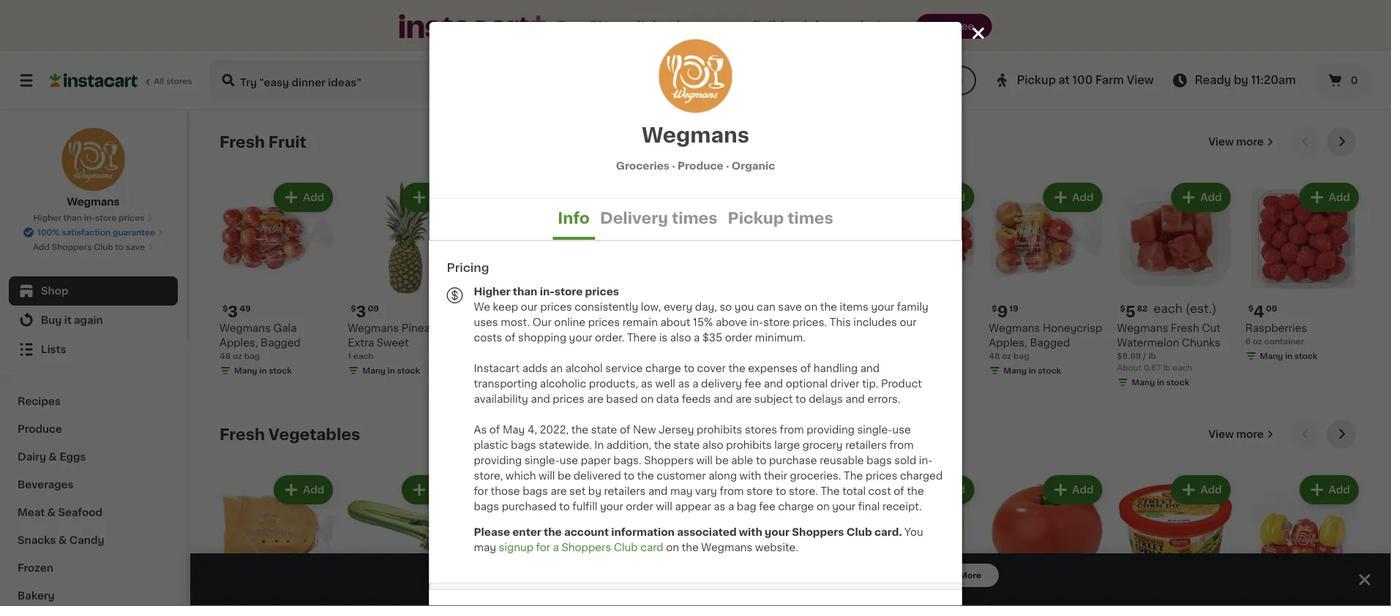 Task type: describe. For each thing, give the bounding box(es) containing it.
0.42
[[631, 364, 649, 372]]

please
[[474, 527, 510, 538]]

in down about 0.46 lb each
[[516, 379, 523, 387]]

the up statewide.
[[572, 425, 589, 435]]

more button
[[942, 564, 999, 588]]

pickup for pickup at 100 farm view
[[1017, 75, 1056, 86]]

about
[[661, 317, 691, 328]]

the down please enter the account information associated with your shoppers club card.
[[682, 543, 699, 553]]

gala
[[273, 324, 297, 334]]

times for pickup times
[[788, 210, 834, 226]]

purchased
[[502, 502, 557, 512]]

13
[[496, 305, 505, 313]]

to down "set" on the bottom of the page
[[559, 502, 570, 512]]

as of may 4, 2022, the state of new jersey prohibits stores from providing single-use plastic bags statewide. in addition, the state also prohibits large grocery retailers from providing single-use paper bags. shoppers will be able to purchase reusable bags sold in- store, which will be delivered to the customer along with their groceries. the prices charged for those bags are set by retailers and may vary from store to store. the total cost of the bags purchased to fulfill your order will appear as a bag fee charge on your final receipt.
[[474, 425, 943, 512]]

appear
[[675, 502, 711, 512]]

a inside we keep our prices consistently low, every day, so you can save on the items your family uses most. our online prices remain about 15% above in-store prices. this includes our costs of shopping your order. there is also a $35 order minimum.
[[694, 333, 700, 343]]

a right signup
[[553, 543, 559, 553]]

about 0.46 lb each
[[476, 364, 553, 372]]

your down total
[[833, 502, 856, 512]]

a inside instacart adds an alcohol service charge to cover the expenses of handling and transporting alcoholic products, as well as a delivery fee and optional driver tip. product availability and prices are based on data feeds and are subject to delays and errors.
[[693, 379, 699, 389]]

bag inside as of may 4, 2022, the state of new jersey prohibits stores from providing single-use plastic bags statewide. in addition, the state also prohibits large grocery retailers from providing single-use paper bags. shoppers will be able to purchase reusable bags sold in- store, which will be delivered to the customer along with their groceries. the prices charged for those bags are set by retailers and may vary from store to store. the total cost of the bags purchased to fulfill your order will appear as a bag fee charge on your final receipt.
[[737, 502, 757, 512]]

1 horizontal spatial higher than in-store prices
[[474, 287, 619, 297]]

shop
[[41, 286, 68, 296]]

1 vertical spatial organic
[[478, 288, 511, 296]]

the right enter
[[544, 527, 562, 538]]

can
[[757, 302, 776, 312]]

0 horizontal spatial 89
[[239, 598, 250, 606]]

apples for 2
[[538, 338, 574, 349]]

0 horizontal spatial our
[[521, 302, 538, 312]]

wegmans pineapple, extra sweet 1 each
[[348, 324, 456, 361]]

account
[[564, 527, 609, 538]]

$ 3 09
[[351, 304, 379, 320]]

49 inside "element"
[[1138, 598, 1149, 606]]

pineapple,
[[402, 324, 456, 334]]

store inside as of may 4, 2022, the state of new jersey prohibits stores from providing single-use plastic bags statewide. in addition, the state also prohibits large grocery retailers from providing single-use paper bags. shoppers will be able to purchase reusable bags sold in- store, which will be delivered to the customer along with their groceries. the prices charged for those bags are set by retailers and may vary from store to store. the total cost of the bags purchased to fulfill your order will appear as a bag fee charge on your final receipt.
[[747, 486, 773, 497]]

0 horizontal spatial will
[[539, 471, 555, 481]]

more for fresh fruit
[[1237, 137, 1264, 147]]

$ inside $ 1 48
[[607, 305, 613, 313]]

6 for raspberries
[[1246, 338, 1251, 346]]

to right the "able"
[[756, 456, 767, 466]]

dairy
[[18, 452, 46, 463]]

lb right 0.42
[[651, 364, 659, 372]]

includes
[[854, 317, 897, 328]]

shoppers down account
[[562, 543, 611, 553]]

1 horizontal spatial the
[[844, 471, 863, 481]]

fresh inside wegmans fresh cut watermelon chunks $8.69 / lb about 0.67 lb each
[[1171, 324, 1200, 334]]

raspberries for raspberries 6 oz container
[[1246, 324, 1308, 334]]

bakery link
[[9, 583, 178, 607]]

1 79 from the left
[[624, 598, 635, 606]]

and down alcoholic
[[531, 394, 550, 404]]

on right "card"
[[666, 543, 679, 553]]

above
[[716, 317, 747, 328]]

1 for cantaloupes
[[733, 338, 736, 346]]


[[447, 288, 463, 304]]

0 vertical spatial higher
[[33, 214, 61, 222]]

lb right 0.46
[[523, 364, 531, 372]]

2 horizontal spatial are
[[736, 394, 752, 404]]

1 horizontal spatial produce
[[678, 161, 724, 171]]

card
[[641, 543, 664, 553]]

3 for wegmans gala apples, bagged
[[228, 304, 238, 320]]

1 vertical spatial from
[[890, 440, 914, 451]]

optional
[[786, 379, 828, 389]]

charge inside as of may 4, 2022, the state of new jersey prohibits stores from providing single-use plastic bags statewide. in addition, the state also prohibits large grocery retailers from providing single-use paper bags. shoppers will be able to purchase reusable bags sold in- store, which will be delivered to the customer along with their groceries. the prices charged for those bags are set by retailers and may vary from store to store. the total cost of the bags purchased to fulfill your order will appear as a bag fee charge on your final receipt.
[[779, 502, 814, 512]]

raspberries 6 oz container
[[1246, 324, 1308, 346]]

1 vertical spatial single-
[[525, 456, 560, 466]]

the down jersey
[[654, 440, 671, 451]]

stock for honeycrisp
[[1039, 367, 1062, 375]]

again
[[74, 316, 103, 326]]

grocery
[[803, 440, 843, 451]]

each (est.) for 1
[[638, 303, 701, 315]]

to down guarantee
[[115, 243, 124, 251]]

1 horizontal spatial club
[[614, 543, 638, 553]]

add inside add shoppers club to save link
[[33, 243, 50, 251]]

stock down wegmans fresh cut watermelon chunks $8.69 / lb about 0.67 lb each
[[1167, 379, 1190, 387]]

many in stock for honeycrisp
[[1004, 367, 1062, 375]]

wegmans for organic
[[476, 324, 527, 334]]

bags left sold
[[867, 456, 892, 466]]

1 vertical spatial our
[[900, 317, 917, 328]]

may inside the you may
[[474, 543, 496, 553]]

on right back
[[687, 20, 704, 33]]

fee inside instacart adds an alcohol service charge to cover the expenses of handling and transporting alcoholic products, as well as a delivery fee and optional driver tip. product availability and prices are based on data feeds and are subject to delays and errors.
[[745, 379, 762, 389]]

ready
[[1195, 75, 1232, 86]]

about for 1
[[604, 364, 629, 372]]

the inside we keep our prices consistently low, every day, so you can save on the items your family uses most. our online prices remain about 15% above in-store prices. this includes our costs of shopping your order. there is also a $35 order minimum.
[[820, 302, 838, 312]]

snacks & candy link
[[9, 527, 178, 555]]

guarantee
[[113, 229, 155, 237]]

1 horizontal spatial by
[[1234, 75, 1249, 86]]

each (est.) for 5
[[1154, 303, 1217, 315]]

wegmans up groceries · produce · organic
[[642, 125, 750, 145]]

stores inside as of may 4, 2022, the state of new jersey prohibits stores from providing single-use plastic bags statewide. in addition, the state also prohibits large grocery retailers from providing single-use paper bags. shoppers will be able to purchase reusable bags sold in- store, which will be delivered to the customer along with their groceries. the prices charged for those bags are set by retailers and may vary from store to store. the total cost of the bags purchased to fulfill your order will appear as a bag fee charge on your final receipt.
[[745, 425, 778, 435]]

1 · from the left
[[672, 161, 676, 171]]

bags down 4,
[[511, 440, 536, 451]]

0 horizontal spatial as
[[641, 379, 653, 389]]

$35
[[703, 333, 723, 343]]

$1.92 each (estimated) element
[[989, 595, 1106, 607]]

each up alcoholic
[[533, 364, 553, 372]]

1 horizontal spatial for
[[536, 543, 551, 553]]

$ 1 48
[[607, 304, 632, 320]]

delivery
[[600, 210, 668, 226]]

store.
[[789, 486, 818, 497]]

$ inside "$ 9 19"
[[992, 305, 998, 313]]

your right fulfill
[[600, 502, 624, 512]]

0 horizontal spatial club
[[94, 243, 113, 251]]

each up most.
[[511, 303, 540, 315]]

beverages
[[18, 480, 74, 490]]

0 horizontal spatial wegmans logo image
[[61, 127, 126, 192]]

keep
[[493, 302, 518, 312]]

sold
[[895, 456, 917, 466]]

and down the delivery
[[714, 394, 733, 404]]

in down 0.67
[[1157, 379, 1165, 387]]

in for 6
[[1286, 353, 1293, 361]]

at
[[1059, 75, 1070, 86]]

of inside we keep our prices consistently low, every day, so you can save on the items your family uses most. our online prices remain about 15% above in-store prices. this includes our costs of shopping your order. there is also a $35 order minimum.
[[505, 333, 516, 343]]

1 horizontal spatial providing
[[807, 425, 855, 435]]

enter
[[513, 527, 542, 538]]

meat & seafood link
[[9, 499, 178, 527]]

delivery times tab
[[595, 199, 723, 240]]

& for snacks
[[58, 536, 67, 546]]

of right as
[[490, 425, 500, 435]]

order!
[[842, 20, 881, 33]]

0 vertical spatial prohibits
[[697, 425, 743, 435]]

09 for 3
[[368, 305, 379, 313]]

credit
[[612, 20, 650, 33]]

order inside as of may 4, 2022, the state of new jersey prohibits stores from providing single-use plastic bags statewide. in addition, the state also prohibits large grocery retailers from providing single-use paper bags. shoppers will be able to purchase reusable bags sold in- store, which will be delivered to the customer along with their groceries. the prices charged for those bags are set by retailers and may vary from store to store. the total cost of the bags purchased to fulfill your order will appear as a bag fee charge on your final receipt.
[[626, 502, 654, 512]]

prices up consistently
[[585, 287, 619, 297]]

0 horizontal spatial providing
[[474, 456, 522, 466]]

view more for fruit
[[1209, 137, 1264, 147]]

in for pineapple,
[[388, 367, 395, 375]]

alcohol
[[566, 363, 603, 374]]

$1.48 each (estimated) element
[[604, 303, 721, 322]]

final
[[859, 502, 880, 512]]

honeycrisp inside wegmans honeycrisp apples, bagged 48 oz bag
[[1043, 324, 1103, 334]]

product group containing 6
[[861, 180, 978, 348]]

1 horizontal spatial use
[[893, 425, 911, 435]]

prices down consistently
[[588, 317, 620, 328]]

2022,
[[540, 425, 569, 435]]

uses
[[474, 317, 498, 328]]

of up addition, on the bottom
[[620, 425, 631, 435]]

seafood
[[58, 508, 102, 518]]

1 horizontal spatial from
[[780, 425, 804, 435]]

$ 9 19
[[992, 304, 1019, 320]]

1 for 1
[[613, 304, 620, 320]]

bags.
[[614, 456, 642, 466]]

ready by 11:20am link
[[1172, 72, 1297, 89]]

lb right 0.67
[[1164, 364, 1171, 372]]

may inside as of may 4, 2022, the state of new jersey prohibits stores from providing single-use plastic bags statewide. in addition, the state also prohibits large grocery retailers from providing single-use paper bags. shoppers will be able to purchase reusable bags sold in- store, which will be delivered to the customer along with their groceries. the prices charged for those bags are set by retailers and may vary from store to store. the total cost of the bags purchased to fulfill your order will appear as a bag fee charge on your final receipt.
[[671, 486, 693, 497]]

1 horizontal spatial will
[[656, 502, 673, 512]]

0
[[1351, 75, 1358, 86]]

to down their
[[776, 486, 787, 497]]

your down online
[[569, 333, 593, 343]]

delays
[[809, 394, 843, 404]]

large
[[775, 440, 800, 451]]

your up the includes at the right
[[871, 302, 895, 312]]

to down bags.
[[624, 471, 635, 481]]

92
[[1006, 598, 1017, 606]]

on inside instacart adds an alcohol service charge to cover the expenses of handling and transporting alcoholic products, as well as a delivery fee and optional driver tip. product availability and prices are based on data feeds and are subject to delays and errors.
[[641, 394, 654, 404]]

organic inside wegmans organic honeycrisp apples
[[530, 324, 571, 334]]

19
[[1010, 305, 1019, 313]]

48 for 9
[[989, 353, 1000, 361]]

it
[[64, 316, 71, 326]]

fee inside as of may 4, 2022, the state of new jersey prohibits stores from providing single-use plastic bags statewide. in addition, the state also prohibits large grocery retailers from providing single-use paper bags. shoppers will be able to purchase reusable bags sold in- store, which will be delivered to the customer along with their groceries. the prices charged for those bags are set by retailers and may vary from store to store. the total cost of the bags purchased to fulfill your order will appear as a bag fee charge on your final receipt.
[[759, 502, 776, 512]]

$ inside $ 3 09
[[351, 305, 356, 313]]

earn
[[557, 20, 586, 33]]

and inside as of may 4, 2022, the state of new jersey prohibits stores from providing single-use plastic bags statewide. in addition, the state also prohibits large grocery retailers from providing single-use paper bags. shoppers will be able to purchase reusable bags sold in- store, which will be delivered to the customer along with their groceries. the prices charged for those bags are set by retailers and may vary from store to store. the total cost of the bags purchased to fulfill your order will appear as a bag fee charge on your final receipt.
[[649, 486, 668, 497]]

each up well
[[661, 364, 680, 372]]

wegmans gala apples, bagged 48 oz bag
[[220, 324, 301, 361]]

handling
[[814, 363, 858, 374]]

item carousel region containing fresh vegetables
[[220, 420, 1362, 607]]

oz for 3
[[233, 353, 242, 361]]

many down instacart
[[491, 379, 514, 387]]

transporting
[[474, 379, 538, 389]]

0 horizontal spatial save
[[126, 243, 145, 251]]

1 vertical spatial with
[[739, 527, 763, 538]]

& for dairy
[[49, 452, 57, 463]]

treatment tracker modal dialog
[[190, 554, 1392, 607]]

4
[[1254, 304, 1265, 320]]

pickup at 100 farm view button
[[994, 60, 1154, 101]]

0 horizontal spatial stores
[[166, 77, 192, 85]]

pickup times tab
[[723, 199, 839, 240]]

0.46
[[503, 364, 521, 372]]

bagged for 3
[[261, 338, 301, 349]]

many in stock for pineapple,
[[363, 367, 420, 375]]

express icon image
[[399, 14, 546, 39]]

0 vertical spatial than
[[63, 214, 82, 222]]

delivered
[[574, 471, 621, 481]]

by inside as of may 4, 2022, the state of new jersey prohibits stores from providing single-use plastic bags statewide. in addition, the state also prohibits large grocery retailers from providing single-use paper bags. shoppers will be able to purchase reusable bags sold in- store, which will be delivered to the customer along with their groceries. the prices charged for those bags are set by retailers and may vary from store to store. the total cost of the bags purchased to fulfill your order will appear as a bag fee charge on your final receipt.
[[588, 486, 602, 497]]

in- up $2.13 each (estimated) element
[[540, 287, 555, 297]]

48 for 3
[[220, 353, 231, 361]]

prices inside as of may 4, 2022, the state of new jersey prohibits stores from providing single-use plastic bags statewide. in addition, the state also prohibits large grocery retailers from providing single-use paper bags. shoppers will be able to purchase reusable bags sold in- store, which will be delivered to the customer along with their groceries. the prices charged for those bags are set by retailers and may vary from store to store. the total cost of the bags purchased to fulfill your order will appear as a bag fee charge on your final receipt.
[[866, 471, 898, 481]]

fruit
[[269, 134, 307, 150]]

their
[[764, 471, 788, 481]]

data
[[657, 394, 679, 404]]

2 79 from the left
[[878, 598, 888, 606]]

in for gala
[[259, 367, 267, 375]]

ready by 11:20am
[[1195, 75, 1297, 86]]

1 vertical spatial than
[[513, 287, 538, 297]]

product group containing 9
[[989, 180, 1106, 380]]

eligible
[[746, 20, 793, 33]]

fulfill
[[573, 502, 598, 512]]

0 horizontal spatial produce
[[18, 425, 62, 435]]

lists link
[[9, 335, 178, 365]]

there
[[627, 333, 657, 343]]

of inside instacart adds an alcohol service charge to cover the expenses of handling and transporting alcoholic products, as well as a delivery fee and optional driver tip. product availability and prices are based on data feeds and are subject to delays and errors.
[[801, 363, 811, 374]]

as
[[474, 425, 487, 435]]

errors.
[[868, 394, 901, 404]]

9
[[998, 304, 1008, 320]]

0 button
[[1314, 63, 1374, 98]]

adds
[[522, 363, 548, 374]]

1 vertical spatial state
[[674, 440, 700, 451]]

new
[[633, 425, 656, 435]]

(est.) for 2
[[543, 303, 574, 315]]

and down driver
[[846, 394, 865, 404]]

pickup for pickup
[[927, 75, 963, 86]]

wegmans down associated
[[702, 543, 753, 553]]

bag for 9
[[1014, 353, 1030, 361]]

100% satisfaction guarantee
[[37, 229, 155, 237]]

and up subject
[[764, 379, 783, 389]]

many for honeycrisp
[[1004, 367, 1027, 375]]

container
[[1265, 338, 1305, 346]]

a inside as of may 4, 2022, the state of new jersey prohibits stores from providing single-use plastic bags statewide. in addition, the state also prohibits large grocery retailers from providing single-use paper bags. shoppers will be able to purchase reusable bags sold in- store, which will be delivered to the customer along with their groceries. the prices charged for those bags are set by retailers and may vary from store to store. the total cost of the bags purchased to fulfill your order will appear as a bag fee charge on your final receipt.
[[728, 502, 735, 512]]

0 horizontal spatial use
[[560, 456, 578, 466]]

1 horizontal spatial are
[[588, 394, 604, 404]]

prices.
[[793, 317, 827, 328]]

$ 5 82
[[1121, 304, 1148, 320]]

0 vertical spatial be
[[716, 456, 729, 466]]

89 inside $ 6 89
[[881, 305, 892, 313]]

shoppers down store.
[[792, 527, 844, 538]]

to down the optional
[[796, 394, 807, 404]]

product group containing 4
[[1246, 180, 1362, 365]]

your up "website."
[[765, 527, 790, 538]]

1 horizontal spatial as
[[678, 379, 690, 389]]

frozen
[[18, 564, 53, 574]]

extra
[[348, 338, 374, 349]]

each inside cantaloupes 1 each
[[738, 338, 759, 346]]



Task type: locate. For each thing, give the bounding box(es) containing it.
2 vertical spatial fresh
[[220, 427, 265, 443]]

sponsored badge image
[[604, 375, 649, 384]]

to
[[115, 243, 124, 251], [684, 363, 695, 374], [796, 394, 807, 404], [756, 456, 767, 466], [624, 471, 635, 481], [776, 486, 787, 497], [559, 502, 570, 512]]

buy it again
[[41, 316, 103, 326]]

0 vertical spatial organic
[[732, 161, 775, 171]]

1 vertical spatial order
[[626, 502, 654, 512]]

wegmans inside wegmans pineapple, extra sweet 1 each
[[348, 324, 399, 334]]

wegmans logo image
[[659, 40, 732, 113], [61, 127, 126, 192]]

0 horizontal spatial oz
[[233, 353, 242, 361]]

by down 'delivered'
[[588, 486, 602, 497]]

many in stock down about 0.46 lb each
[[491, 379, 549, 387]]

1 vertical spatial charge
[[779, 502, 814, 512]]

times for delivery times
[[672, 210, 718, 226]]

fresh left vegetables
[[220, 427, 265, 443]]

0 vertical spatial will
[[697, 456, 713, 466]]

cantaloupes 1 each
[[733, 324, 798, 346]]

3 for cantaloupes
[[741, 304, 751, 320]]

2 horizontal spatial as
[[714, 502, 726, 512]]

close modal image
[[970, 24, 988, 42]]

wegmans for pineapple,
[[348, 324, 399, 334]]

view more for vegetables
[[1209, 430, 1264, 440]]

1 inside product "group"
[[613, 304, 620, 320]]

84
[[754, 598, 765, 606]]

fresh left fruit
[[220, 134, 265, 150]]

2 vertical spatial 1
[[348, 353, 351, 361]]

1 vertical spatial prohibits
[[726, 440, 772, 451]]

(est.) inside $5.82 each (estimated) element
[[1186, 303, 1217, 315]]

1 vertical spatial every
[[664, 302, 693, 312]]

0 horizontal spatial $ 3 49
[[223, 304, 251, 320]]

3 about from the left
[[476, 364, 501, 372]]

subject
[[755, 394, 793, 404]]

many down 0.67
[[1132, 379, 1155, 387]]

1 apples from the left
[[604, 338, 640, 349]]

2 vertical spatial &
[[58, 536, 67, 546]]

from down along
[[720, 486, 744, 497]]

fresh down $5.82 each (estimated) element
[[1171, 324, 1200, 334]]

(est.) for 5
[[1186, 303, 1217, 315]]

back
[[653, 20, 684, 33]]

based
[[606, 394, 638, 404]]

all stores
[[154, 77, 192, 85]]

as inside as of may 4, 2022, the state of new jersey prohibits stores from providing single-use plastic bags statewide. in addition, the state also prohibits large grocery retailers from providing single-use paper bags. shoppers will be able to purchase reusable bags sold in- store, which will be delivered to the customer along with their groceries. the prices charged for those bags are set by retailers and may vary from store to store. the total cost of the bags purchased to fulfill your order will appear as a bag fee charge on your final receipt.
[[714, 502, 726, 512]]

honeycrisp inside wegmans organic honeycrisp apples
[[476, 338, 536, 349]]

also inside as of may 4, 2022, the state of new jersey prohibits stores from providing single-use plastic bags statewide. in addition, the state also prohibits large grocery retailers from providing single-use paper bags. shoppers will be able to purchase reusable bags sold in- store, which will be delivered to the customer along with their groceries. the prices charged for those bags are set by retailers and may vary from store to store. the total cost of the bags purchased to fulfill your order will appear as a bag fee charge on your final receipt.
[[703, 440, 724, 451]]

bag inside wegmans gala apples, bagged 48 oz bag
[[244, 353, 260, 361]]

6
[[869, 304, 880, 320], [1246, 338, 1251, 346]]

of up receipt.
[[894, 486, 905, 497]]

apples, for 9
[[989, 338, 1028, 349]]

3 each (est.) from the left
[[511, 303, 574, 315]]

many for gala
[[234, 367, 257, 375]]

1 bagged from the left
[[261, 338, 301, 349]]

earn 5% credit back on every eligible pickup order!
[[557, 20, 881, 33]]

0 horizontal spatial 39
[[364, 598, 375, 606]]

on inside we keep our prices consistently low, every day, so you can save on the items your family uses most. our online prices remain about 15% above in-store prices. this includes our costs of shopping your order. there is also a $35 order minimum.
[[805, 302, 818, 312]]

2 09 from the left
[[1267, 305, 1278, 313]]

wegmans for honeycrisp
[[989, 324, 1041, 334]]

0 horizontal spatial higher than in-store prices
[[33, 214, 145, 222]]

higher than in-store prices inside higher than in-store prices link
[[33, 214, 145, 222]]

many down extra
[[363, 367, 386, 375]]

snacks & candy
[[18, 536, 104, 546]]

able
[[732, 456, 754, 466]]

oz
[[1253, 338, 1263, 346], [233, 353, 242, 361], [1002, 353, 1012, 361]]

store inside we keep our prices consistently low, every day, so you can save on the items your family uses most. our online prices remain about 15% above in-store prices. this includes our costs of shopping your order. there is also a $35 order minimum.
[[764, 317, 790, 328]]

in- inside we keep our prices consistently low, every day, so you can save on the items your family uses most. our online prices remain about 15% above in-store prices. this includes our costs of shopping your order. there is also a $35 order minimum.
[[750, 317, 764, 328]]

wegmans inside wegmans sugar bee apples
[[604, 324, 656, 334]]

0 horizontal spatial organic
[[478, 288, 511, 296]]

$8.69
[[1118, 353, 1142, 361]]

stores up large
[[745, 425, 778, 435]]

2 apples, from the left
[[989, 338, 1028, 349]]

along
[[709, 471, 737, 481]]

(est.) inside $1.48 each (estimated) element
[[670, 303, 701, 315]]

$ inside $ 2 13
[[479, 305, 484, 313]]

0 vertical spatial retailers
[[846, 440, 887, 451]]

higher than in-store prices up $2.13 each (estimated) element
[[474, 287, 619, 297]]

about down $8.69
[[1118, 364, 1142, 372]]

view inside popup button
[[1127, 75, 1154, 86]]

48 inside $ 1 48
[[621, 305, 632, 313]]

oz inside wegmans honeycrisp apples, bagged 48 oz bag
[[1002, 353, 1012, 361]]

82
[[1138, 305, 1148, 313]]

apples up 'service'
[[604, 338, 640, 349]]

bag inside wegmans honeycrisp apples, bagged 48 oz bag
[[1014, 353, 1030, 361]]

1 horizontal spatial apples
[[604, 338, 640, 349]]

1 horizontal spatial 49
[[753, 305, 764, 313]]

wegmans down $ 1 48
[[604, 324, 656, 334]]

a left $35
[[694, 333, 700, 343]]

0 horizontal spatial state
[[591, 425, 617, 435]]

customer
[[657, 471, 706, 481]]

09 for 4
[[1267, 305, 1278, 313]]

club down final
[[847, 527, 872, 538]]

09 inside $ 3 09
[[368, 305, 379, 313]]

2 (est.) from the left
[[1186, 303, 1217, 315]]

a down along
[[728, 502, 735, 512]]

fresh for fresh vegetables
[[220, 427, 265, 443]]

oz for 9
[[1002, 353, 1012, 361]]

2 raspberries from the left
[[1246, 324, 1308, 334]]

0 horizontal spatial retailers
[[604, 486, 646, 497]]

1 vertical spatial by
[[588, 486, 602, 497]]

1 times from the left
[[672, 210, 718, 226]]

1 09 from the left
[[368, 305, 379, 313]]

1 view more from the top
[[1209, 137, 1264, 147]]

1 vertical spatial for
[[536, 543, 551, 553]]

pricing
[[447, 262, 489, 274]]

organic up 13
[[478, 288, 511, 296]]

you
[[905, 527, 924, 538]]

higher than in-store prices up the 100% satisfaction guarantee button
[[33, 214, 145, 222]]

wegmans up higher than in-store prices link
[[67, 197, 120, 207]]

49 for cantaloupes
[[753, 305, 764, 313]]

0 horizontal spatial the
[[821, 486, 840, 497]]

club down 100% satisfaction guarantee
[[94, 243, 113, 251]]

the up total
[[844, 471, 863, 481]]

0 horizontal spatial bagged
[[261, 338, 301, 349]]

many in stock for 6
[[1260, 353, 1318, 361]]

1 horizontal spatial bag
[[737, 502, 757, 512]]

$1.88 each (estimated) element
[[476, 595, 593, 607]]

2 · from the left
[[726, 161, 730, 171]]

product group
[[220, 180, 336, 380], [348, 180, 464, 380], [476, 180, 593, 392], [604, 180, 721, 387], [733, 180, 849, 365], [861, 180, 978, 348], [989, 180, 1106, 380], [1118, 180, 1234, 392], [1246, 180, 1362, 365], [220, 473, 336, 607], [348, 473, 464, 607], [476, 473, 593, 607], [604, 473, 721, 607], [733, 473, 849, 607], [861, 473, 978, 607], [989, 473, 1106, 607], [1118, 473, 1234, 607], [1246, 473, 1362, 607]]

more
[[960, 572, 982, 580]]

1 horizontal spatial single-
[[858, 425, 893, 435]]

oz inside raspberries 6 oz container
[[1253, 338, 1263, 346]]

signup
[[499, 543, 534, 553]]

total
[[843, 486, 866, 497]]

2 horizontal spatial 48
[[989, 353, 1000, 361]]

also down about at the left bottom of the page
[[670, 333, 691, 343]]

wegmans inside wegmans fresh cut watermelon chunks $8.69 / lb about 0.67 lb each
[[1118, 324, 1169, 334]]

1 vertical spatial providing
[[474, 456, 522, 466]]

from up large
[[780, 425, 804, 435]]

are down the delivery
[[736, 394, 752, 404]]

1 vertical spatial &
[[47, 508, 56, 518]]

0 horizontal spatial are
[[551, 486, 567, 497]]

wegmans inside wegmans gala apples, bagged 48 oz bag
[[220, 324, 271, 334]]

1 vertical spatial the
[[821, 486, 840, 497]]

many in stock down 0.67
[[1132, 379, 1190, 387]]

0 horizontal spatial 1
[[348, 353, 351, 361]]

48 inside wegmans gala apples, bagged 48 oz bag
[[220, 353, 231, 361]]

0 horizontal spatial 79
[[624, 598, 635, 606]]

please enter the account information associated with your shoppers club card.
[[474, 527, 905, 538]]

apples
[[604, 338, 640, 349], [538, 338, 574, 349]]

stock down wegmans honeycrisp apples, bagged 48 oz bag
[[1039, 367, 1062, 375]]

wegmans inside wegmans organic honeycrisp apples
[[476, 324, 527, 334]]

store up online
[[555, 287, 583, 297]]

48 inside wegmans honeycrisp apples, bagged 48 oz bag
[[989, 353, 1000, 361]]

each right 82
[[1154, 303, 1183, 315]]

apples, inside wegmans honeycrisp apples, bagged 48 oz bag
[[989, 338, 1028, 349]]

1 vertical spatial item carousel region
[[220, 420, 1362, 607]]

2 3 from the left
[[356, 304, 366, 320]]

stores right all on the left of the page
[[166, 77, 192, 85]]

wegmans inside wegmans honeycrisp apples, bagged 48 oz bag
[[989, 324, 1041, 334]]

0 horizontal spatial bag
[[244, 353, 260, 361]]

$0.84 each (estimated) element
[[733, 595, 849, 607]]

2 vertical spatial will
[[656, 502, 673, 512]]

about inside wegmans fresh cut watermelon chunks $8.69 / lb about 0.67 lb each
[[1118, 364, 1142, 372]]

about 0.42 lb each
[[604, 364, 680, 372]]

3 (est.) from the left
[[543, 303, 574, 315]]

49 for wegmans gala apples, bagged
[[240, 305, 251, 313]]

state down jersey
[[674, 440, 700, 451]]

each (est.) for 2
[[511, 303, 574, 315]]

charge
[[646, 363, 681, 374], [779, 502, 814, 512]]

every inside we keep our prices consistently low, every day, so you can save on the items your family uses most. our online prices remain about 15% above in-store prices. this includes our costs of shopping your order. there is also a $35 order minimum.
[[664, 302, 693, 312]]

will up along
[[697, 456, 713, 466]]

many for 6
[[1260, 353, 1284, 361]]

our
[[533, 317, 552, 328]]

(est.) for 1
[[670, 303, 701, 315]]

1 3 from the left
[[228, 304, 238, 320]]

prices up online
[[540, 302, 572, 312]]

single- up which
[[525, 456, 560, 466]]

2 view more from the top
[[1209, 430, 1264, 440]]

view more button for fresh fruit
[[1203, 127, 1280, 157]]

$ 3 49 for cantaloupes
[[736, 304, 764, 320]]

many in stock down wegmans gala apples, bagged 48 oz bag
[[234, 367, 292, 375]]

1 horizontal spatial bagged
[[1030, 338, 1070, 349]]

order
[[725, 333, 753, 343], [626, 502, 654, 512]]

prices up cost
[[866, 471, 898, 481]]

09 inside $ 4 09
[[1267, 305, 1278, 313]]

& right meat
[[47, 508, 56, 518]]

1 apples, from the left
[[220, 338, 258, 349]]

store up 100% satisfaction guarantee
[[95, 214, 117, 222]]

as down about 0.42 lb each
[[641, 379, 653, 389]]

6 down $ 4 09
[[1246, 338, 1251, 346]]

0 vertical spatial higher than in-store prices
[[33, 214, 145, 222]]

apples, inside wegmans gala apples, bagged 48 oz bag
[[220, 338, 258, 349]]

meat
[[18, 508, 45, 518]]

jersey
[[659, 425, 694, 435]]

reusable
[[820, 456, 864, 466]]

1 each (est.) from the left
[[638, 303, 701, 315]]

in down sweet
[[388, 367, 395, 375]]

each (est.) inside $2.13 each (estimated) element
[[511, 303, 574, 315]]

1 horizontal spatial higher
[[474, 287, 511, 297]]

many for pineapple,
[[363, 367, 386, 375]]

view for fresh fruit
[[1209, 137, 1234, 147]]

$5.82 each (estimated) element
[[1118, 303, 1234, 322]]

main content containing fresh fruit
[[190, 110, 1392, 607]]

every left "eligible"
[[707, 20, 743, 33]]

groceries · produce · organic
[[616, 161, 775, 171]]

1 $ 3 49 from the left
[[223, 304, 251, 320]]

product group containing 5
[[1118, 180, 1234, 392]]

buy
[[41, 316, 62, 326]]

1 vertical spatial stores
[[745, 425, 778, 435]]

2 horizontal spatial 3
[[741, 304, 751, 320]]

1 horizontal spatial state
[[674, 440, 700, 451]]

2 horizontal spatial from
[[890, 440, 914, 451]]

2 view more button from the top
[[1203, 420, 1280, 450]]

1 vertical spatial save
[[778, 302, 802, 312]]

for down enter
[[536, 543, 551, 553]]

and up tip.
[[861, 363, 880, 374]]

$ inside $ 5 82
[[1121, 305, 1126, 313]]

bagged inside wegmans gala apples, bagged 48 oz bag
[[261, 338, 301, 349]]

each (est.) up cut
[[1154, 303, 1217, 315]]

raspberries for raspberries
[[861, 324, 923, 334]]

many down wegmans gala apples, bagged 48 oz bag
[[234, 367, 257, 375]]

1 vertical spatial retailers
[[604, 486, 646, 497]]

None search field
[[209, 60, 756, 101]]

vary
[[695, 486, 717, 497]]

2 bagged from the left
[[1030, 338, 1070, 349]]

bags down those
[[474, 502, 499, 512]]

1 item carousel region from the top
[[220, 127, 1362, 409]]

1 inside cantaloupes 1 each
[[733, 338, 736, 346]]

wegmans fresh cut watermelon chunks $8.69 / lb about 0.67 lb each
[[1118, 324, 1221, 372]]

raspberries up container
[[1246, 324, 1308, 334]]

lb right /
[[1149, 353, 1157, 361]]

beverages link
[[9, 471, 178, 499]]

pickup for pickup times
[[728, 210, 784, 226]]

48
[[621, 305, 632, 313], [220, 353, 231, 361], [989, 353, 1000, 361]]

prohibits
[[697, 425, 743, 435], [726, 440, 772, 451]]

the inside instacart adds an alcohol service charge to cover the expenses of handling and transporting alcoholic products, as well as a delivery fee and optional driver tip. product availability and prices are based on data feeds and are subject to delays and errors.
[[729, 363, 746, 374]]

bag
[[244, 353, 260, 361], [1014, 353, 1030, 361], [737, 502, 757, 512]]

each inside wegmans fresh cut watermelon chunks $8.69 / lb about 0.67 lb each
[[1173, 364, 1193, 372]]

1 down extra
[[348, 353, 351, 361]]

shoppers down satisfaction
[[52, 243, 92, 251]]

1 horizontal spatial each (est.)
[[638, 303, 701, 315]]

oz inside wegmans gala apples, bagged 48 oz bag
[[233, 353, 242, 361]]

apples for 1
[[604, 338, 640, 349]]

pickup inside button
[[927, 75, 963, 86]]

organic
[[732, 161, 775, 171], [478, 288, 511, 296], [530, 324, 571, 334]]

main content
[[190, 110, 1392, 607]]

1 horizontal spatial be
[[716, 456, 729, 466]]

wegmans for fresh
[[1118, 324, 1169, 334]]

$ inside $ 4 09
[[1249, 305, 1254, 313]]

prices up guarantee
[[119, 214, 145, 222]]

info tab
[[553, 199, 595, 240]]

service
[[606, 363, 643, 374]]

0 vertical spatial may
[[671, 486, 693, 497]]

1 horizontal spatial pickup
[[927, 75, 963, 86]]

3 for wegmans pineapple, extra sweet
[[356, 304, 366, 320]]

tab list
[[429, 199, 962, 240]]

1 vertical spatial be
[[558, 471, 571, 481]]

on inside as of may 4, 2022, the state of new jersey prohibits stores from providing single-use plastic bags statewide. in addition, the state also prohibits large grocery retailers from providing single-use paper bags. shoppers will be able to purchase reusable bags sold in- store, which will be delivered to the customer along with their groceries. the prices charged for those bags are set by retailers and may vary from store to store. the total cost of the bags purchased to fulfill your order will appear as a bag fee charge on your final receipt.
[[817, 502, 830, 512]]

on left data
[[641, 394, 654, 404]]

each
[[638, 303, 667, 315], [1154, 303, 1183, 315], [511, 303, 540, 315], [738, 338, 759, 346], [353, 353, 374, 361], [661, 364, 680, 372], [1173, 364, 1193, 372], [533, 364, 553, 372]]

0 vertical spatial view more button
[[1203, 127, 1280, 157]]

to left cover
[[684, 363, 695, 374]]

item carousel region
[[220, 127, 1362, 409], [220, 420, 1362, 607]]

with loyalty card price $3.49. original price $4.99. element
[[1118, 595, 1234, 607]]

add shoppers club to save link
[[33, 242, 154, 253]]

use
[[893, 425, 911, 435], [560, 456, 578, 466]]

shoppers inside as of may 4, 2022, the state of new jersey prohibits stores from providing single-use plastic bags statewide. in addition, the state also prohibits large grocery retailers from providing single-use paper bags. shoppers will be able to purchase reusable bags sold in- store, which will be delivered to the customer along with their groceries. the prices charged for those bags are set by retailers and may vary from store to store. the total cost of the bags purchased to fulfill your order will appear as a bag fee charge on your final receipt.
[[644, 456, 694, 466]]

1 horizontal spatial 6
[[1246, 338, 1251, 346]]

you
[[735, 302, 754, 312]]

about for 2
[[476, 364, 501, 372]]

alcoholic
[[540, 379, 587, 389]]

09 up extra
[[368, 305, 379, 313]]

expenses
[[748, 363, 798, 374]]

$2.13 each (estimated) element
[[476, 303, 593, 322]]

1 horizontal spatial honeycrisp
[[1043, 324, 1103, 334]]

0 horizontal spatial each (est.)
[[511, 303, 574, 315]]

in- up the 100% satisfaction guarantee button
[[84, 214, 95, 222]]

·
[[672, 161, 676, 171], [726, 161, 730, 171]]

2 horizontal spatial about
[[1118, 364, 1142, 372]]

may down the please
[[474, 543, 496, 553]]

6 inside raspberries 6 oz container
[[1246, 338, 1251, 346]]

single- down errors.
[[858, 425, 893, 435]]

$ inside $1.92 each (estimated) element
[[992, 598, 998, 606]]

save inside we keep our prices consistently low, every day, so you can save on the items your family uses most. our online prices remain about 15% above in-store prices. this includes our costs of shopping your order. there is also a $35 order minimum.
[[778, 302, 802, 312]]

0 horizontal spatial also
[[670, 333, 691, 343]]

order up information
[[626, 502, 654, 512]]

add button
[[275, 184, 332, 211], [404, 184, 460, 211], [532, 184, 588, 211], [660, 184, 717, 211], [788, 184, 845, 211], [917, 184, 973, 211], [1045, 184, 1101, 211], [1173, 184, 1230, 211], [1301, 184, 1358, 211], [275, 477, 332, 504], [404, 477, 460, 504], [532, 477, 588, 504], [660, 477, 717, 504], [788, 477, 845, 504], [917, 477, 973, 504], [1045, 477, 1101, 504], [1173, 477, 1230, 504], [1301, 477, 1358, 504]]

fee
[[745, 379, 762, 389], [759, 502, 776, 512]]

0 vertical spatial &
[[49, 452, 57, 463]]

wegmans down "$ 9 19"
[[989, 324, 1041, 334]]

$
[[223, 305, 228, 313], [351, 305, 356, 313], [607, 305, 613, 313], [864, 305, 869, 313], [1121, 305, 1126, 313], [479, 305, 484, 313], [736, 305, 741, 313], [992, 305, 998, 313], [1249, 305, 1254, 313], [223, 598, 228, 606], [351, 598, 356, 606], [607, 598, 613, 606], [864, 598, 869, 606], [1121, 598, 1126, 606], [479, 598, 484, 606], [736, 598, 741, 606], [992, 598, 998, 606], [1249, 598, 1254, 606]]

product group containing 2
[[476, 180, 593, 392]]

all
[[154, 77, 164, 85]]

apples inside wegmans organic honeycrisp apples
[[538, 338, 574, 349]]

0 vertical spatial wegmans logo image
[[659, 40, 732, 113]]

0 vertical spatial by
[[1234, 75, 1249, 86]]

which
[[506, 471, 536, 481]]

the down the charged
[[907, 486, 924, 497]]

0 horizontal spatial every
[[664, 302, 693, 312]]

wegmans for gala
[[220, 324, 271, 334]]

$ inside $ 6 89
[[864, 305, 869, 313]]

store,
[[474, 471, 503, 481]]

sweet
[[377, 338, 409, 349]]

bagged inside wegmans honeycrisp apples, bagged 48 oz bag
[[1030, 338, 1070, 349]]

0 vertical spatial fresh
[[220, 134, 265, 150]]

as right well
[[678, 379, 690, 389]]

$ inside with loyalty card price $3.49. original price $4.99. "element"
[[1121, 598, 1126, 606]]

in for honeycrisp
[[1029, 367, 1037, 375]]

your
[[871, 302, 895, 312], [569, 333, 593, 343], [600, 502, 624, 512], [833, 502, 856, 512], [765, 527, 790, 538]]

1 vertical spatial will
[[539, 471, 555, 481]]

1 horizontal spatial raspberries
[[1246, 324, 1308, 334]]

$ 3 49
[[223, 304, 251, 320], [736, 304, 764, 320]]

cover
[[697, 363, 726, 374]]

each inside wegmans pineapple, extra sweet 1 each
[[353, 353, 374, 361]]

charge inside instacart adds an alcohol service charge to cover the expenses of handling and transporting alcoholic products, as well as a delivery fee and optional driver tip. product availability and prices are based on data feeds and are subject to delays and errors.
[[646, 363, 681, 374]]

are inside as of may 4, 2022, the state of new jersey prohibits stores from providing single-use plastic bags statewide. in addition, the state also prohibits large grocery retailers from providing single-use paper bags. shoppers will be able to purchase reusable bags sold in- store, which will be delivered to the customer along with their groceries. the prices charged for those bags are set by retailers and may vary from store to store. the total cost of the bags purchased to fulfill your order will appear as a bag fee charge on your final receipt.
[[551, 486, 567, 497]]

6 for $
[[869, 304, 880, 320]]

and
[[861, 363, 880, 374], [764, 379, 783, 389], [531, 394, 550, 404], [714, 394, 733, 404], [846, 394, 865, 404], [649, 486, 668, 497]]

pickup inside popup button
[[1017, 75, 1056, 86]]

fresh fruit
[[220, 134, 307, 150]]

pickup inside tab
[[728, 210, 784, 226]]

$ 4 09
[[1249, 304, 1278, 320]]

2 $ 3 49 from the left
[[736, 304, 764, 320]]

5
[[1126, 304, 1136, 320]]

1 horizontal spatial times
[[788, 210, 834, 226]]

0 horizontal spatial higher
[[33, 214, 61, 222]]

prices down alcoholic
[[553, 394, 585, 404]]

0 vertical spatial charge
[[646, 363, 681, 374]]

& for meat
[[47, 508, 56, 518]]

stock down adds
[[525, 379, 549, 387]]

1 39 from the left
[[364, 598, 375, 606]]

bags up purchased
[[523, 486, 548, 497]]

also up along
[[703, 440, 724, 451]]

wegmans up watermelon
[[1118, 324, 1169, 334]]

stock for pineapple,
[[397, 367, 420, 375]]

tab list containing info
[[429, 199, 962, 240]]

many in stock for gala
[[234, 367, 292, 375]]

a
[[694, 333, 700, 343], [693, 379, 699, 389], [728, 502, 735, 512], [553, 543, 559, 553]]

$ inside $0.84 each (estimated) element
[[736, 598, 741, 606]]

order inside we keep our prices consistently low, every day, so you can save on the items your family uses most. our online prices remain about 15% above in-store prices. this includes our costs of shopping your order. there is also a $35 order minimum.
[[725, 333, 753, 343]]

3
[[228, 304, 238, 320], [356, 304, 366, 320], [741, 304, 751, 320]]

shoppers up customer
[[644, 456, 694, 466]]

2 each (est.) from the left
[[1154, 303, 1217, 315]]

1 vertical spatial higher
[[474, 287, 511, 297]]

2 horizontal spatial will
[[697, 456, 713, 466]]

about
[[604, 364, 629, 372], [1118, 364, 1142, 372], [476, 364, 501, 372]]

try free
[[934, 21, 975, 31]]

1 horizontal spatial 79
[[878, 598, 888, 606]]

stock for 6
[[1295, 353, 1318, 361]]

signup for a shoppers club card on the wegmans website.
[[499, 543, 799, 553]]

1
[[613, 304, 620, 320], [733, 338, 736, 346], [348, 353, 351, 361]]

1 down above
[[733, 338, 736, 346]]

is
[[659, 333, 668, 343]]

wegmans for sugar
[[604, 324, 656, 334]]

product group containing 1
[[604, 180, 721, 387]]

each right 0.67
[[1173, 364, 1193, 372]]

1 inside wegmans pineapple, extra sweet 1 each
[[348, 353, 351, 361]]

0 vertical spatial our
[[521, 302, 538, 312]]

apples inside wegmans sugar bee apples
[[604, 338, 640, 349]]

higher
[[33, 214, 61, 222], [474, 287, 511, 297]]

statewide.
[[539, 440, 592, 451]]

& left eggs
[[49, 452, 57, 463]]

product
[[881, 379, 922, 389]]

by right the ready
[[1234, 75, 1249, 86]]

the
[[820, 302, 838, 312], [729, 363, 746, 374], [572, 425, 589, 435], [654, 440, 671, 451], [637, 471, 654, 481], [907, 486, 924, 497], [544, 527, 562, 538], [682, 543, 699, 553]]

free
[[953, 21, 975, 31]]

with down the "able"
[[740, 471, 762, 481]]

2 more from the top
[[1237, 430, 1264, 440]]

use up sold
[[893, 425, 911, 435]]

0 vertical spatial also
[[670, 333, 691, 343]]

low,
[[641, 302, 661, 312]]

card.
[[875, 527, 902, 538]]

2 horizontal spatial 49
[[1138, 598, 1149, 606]]

also inside we keep our prices consistently low, every day, so you can save on the items your family uses most. our online prices remain about 15% above in-store prices. this includes our costs of shopping your order. there is also a $35 order minimum.
[[670, 333, 691, 343]]

prices inside instacart adds an alcohol service charge to cover the expenses of handling and transporting alcoholic products, as well as a delivery fee and optional driver tip. product availability and prices are based on data feeds and are subject to delays and errors.
[[553, 394, 585, 404]]

fresh for fresh fruit
[[220, 134, 265, 150]]

the up this
[[820, 302, 838, 312]]

bag for 3
[[244, 353, 260, 361]]

each (est.) inside $1.48 each (estimated) element
[[638, 303, 701, 315]]

the down bags.
[[637, 471, 654, 481]]

the down groceries.
[[821, 486, 840, 497]]

on up prices.
[[805, 302, 818, 312]]

apples, for 3
[[220, 338, 258, 349]]

0 horizontal spatial 6
[[869, 304, 880, 320]]

1 (est.) from the left
[[670, 303, 701, 315]]

are down products,
[[588, 394, 604, 404]]

0 vertical spatial stores
[[166, 77, 192, 85]]

view more button for fresh vegetables
[[1203, 420, 1280, 450]]

wegmans organic honeycrisp apples
[[476, 324, 574, 349]]

0 horizontal spatial raspberries
[[861, 324, 923, 334]]

add shoppers club to save
[[33, 243, 145, 251]]

0 horizontal spatial order
[[626, 502, 654, 512]]

every up about at the left bottom of the page
[[664, 302, 693, 312]]

0 vertical spatial 6
[[869, 304, 880, 320]]

1 more from the top
[[1237, 137, 1264, 147]]

each (est.) inside $5.82 each (estimated) element
[[1154, 303, 1217, 315]]

higher up we
[[474, 287, 511, 297]]

0 horizontal spatial about
[[476, 364, 501, 372]]

2 about from the left
[[1118, 364, 1142, 372]]

1 raspberries from the left
[[861, 324, 923, 334]]

1 about from the left
[[604, 364, 629, 372]]

3 3 from the left
[[741, 304, 751, 320]]

$ 3 49 for wegmans gala apples, bagged
[[223, 304, 251, 320]]

view for fresh vegetables
[[1209, 430, 1234, 440]]

for inside as of may 4, 2022, the state of new jersey prohibits stores from providing single-use plastic bags statewide. in addition, the state also prohibits large grocery retailers from providing single-use paper bags. shoppers will be able to purchase reusable bags sold in- store, which will be delivered to the customer along with their groceries. the prices charged for those bags are set by retailers and may vary from store to store. the total cost of the bags purchased to fulfill your order will appear as a bag fee charge on your final receipt.
[[474, 486, 488, 497]]

1 vertical spatial view more button
[[1203, 420, 1280, 450]]

groceries.
[[790, 471, 842, 481]]

in
[[1286, 353, 1293, 361], [259, 367, 267, 375], [388, 367, 395, 375], [1029, 367, 1037, 375], [1157, 379, 1165, 387], [516, 379, 523, 387]]

3 right the so
[[741, 304, 751, 320]]

49
[[240, 305, 251, 313], [753, 305, 764, 313], [1138, 598, 1149, 606]]

item carousel region containing fresh fruit
[[220, 127, 1362, 409]]

fee down expenses
[[745, 379, 762, 389]]

2 apples from the left
[[538, 338, 574, 349]]

0 vertical spatial every
[[707, 20, 743, 33]]

instacart logo image
[[50, 72, 138, 89]]

0 horizontal spatial honeycrisp
[[476, 338, 536, 349]]

0 horizontal spatial from
[[720, 486, 744, 497]]

1 view more button from the top
[[1203, 127, 1280, 157]]

each down cantaloupes
[[738, 338, 759, 346]]

2 39 from the left
[[1266, 598, 1277, 606]]

stock for gala
[[269, 367, 292, 375]]

dairy & eggs
[[18, 452, 86, 463]]

1 horizontal spatial 39
[[1266, 598, 1277, 606]]

2 item carousel region from the top
[[220, 420, 1362, 607]]

with inside as of may 4, 2022, the state of new jersey prohibits stores from providing single-use plastic bags statewide. in addition, the state also prohibits large grocery retailers from providing single-use paper bags. shoppers will be able to purchase reusable bags sold in- store, which will be delivered to the customer along with their groceries. the prices charged for those bags are set by retailers and may vary from store to store. the total cost of the bags purchased to fulfill your order will appear as a bag fee charge on your final receipt.
[[740, 471, 762, 481]]

each up the remain
[[638, 303, 667, 315]]

$ 6 89
[[864, 304, 892, 320]]

each (est.) up "our"
[[511, 303, 574, 315]]

of down most.
[[505, 333, 516, 343]]

1 horizontal spatial apples,
[[989, 338, 1028, 349]]

1 horizontal spatial stores
[[745, 425, 778, 435]]

each (est.)
[[638, 303, 701, 315], [1154, 303, 1217, 315], [511, 303, 574, 315]]

2 times from the left
[[788, 210, 834, 226]]

bagged for 9
[[1030, 338, 1070, 349]]

sugar
[[658, 324, 688, 334]]

club
[[94, 243, 113, 251], [847, 527, 872, 538], [614, 543, 638, 553]]

2 vertical spatial from
[[720, 486, 744, 497]]

with up "website."
[[739, 527, 763, 538]]

in- inside as of may 4, 2022, the state of new jersey prohibits stores from providing single-use plastic bags statewide. in addition, the state also prohibits large grocery retailers from providing single-use paper bags. shoppers will be able to purchase reusable bags sold in- store, which will be delivered to the customer along with their groceries. the prices charged for those bags are set by retailers and may vary from store to store. the total cost of the bags purchased to fulfill your order will appear as a bag fee charge on your final receipt.
[[919, 456, 933, 466]]

1 vertical spatial club
[[847, 527, 872, 538]]

2 vertical spatial view
[[1209, 430, 1234, 440]]

(est.) inside $2.13 each (estimated) element
[[543, 303, 574, 315]]

more for fresh vegetables
[[1237, 430, 1264, 440]]

than up satisfaction
[[63, 214, 82, 222]]

1 vertical spatial fee
[[759, 502, 776, 512]]



Task type: vqa. For each thing, say whether or not it's contained in the screenshot.


